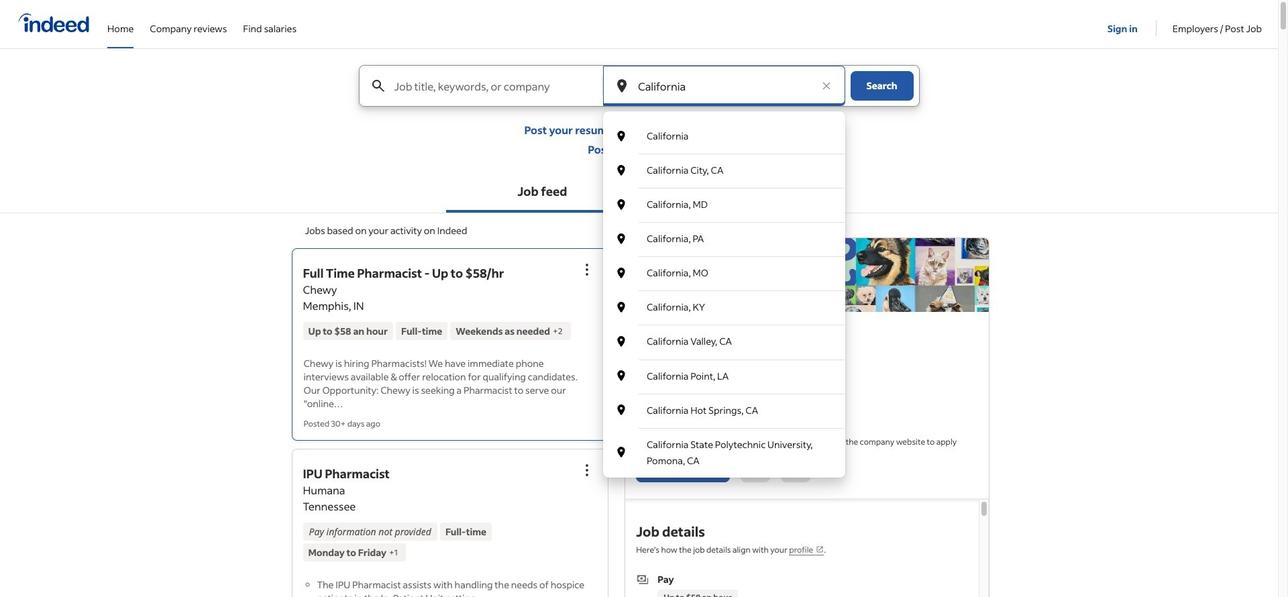 Task type: vqa. For each thing, say whether or not it's contained in the screenshot.
Job actions for Estimator/Project Manager is collapsed image
no



Task type: locate. For each thing, give the bounding box(es) containing it.
None search field
[[348, 65, 930, 478]]

clear location input image
[[820, 79, 833, 93]]

main content
[[0, 65, 1278, 597]]

job preferences (opens in a new window) image
[[816, 546, 824, 554]]

search: Job title, keywords, or company text field
[[392, 66, 601, 106]]

job actions for ipu pharmacist is collapsed image
[[579, 462, 595, 478]]

chewy logo image
[[626, 238, 989, 312], [636, 300, 677, 341]]

2.7 out of 5 stars image
[[689, 370, 749, 386]]

tab list
[[0, 172, 1278, 213]]



Task type: describe. For each thing, give the bounding box(es) containing it.
search suggestions list box
[[603, 119, 845, 478]]

apply now (opens in a new tab) image
[[708, 463, 718, 473]]

chewy (opens in a new tab) image
[[669, 373, 678, 383]]

Edit location text field
[[635, 66, 813, 106]]

job actions for full time pharmacist - up to $58/hr is collapsed image
[[579, 262, 595, 278]]



